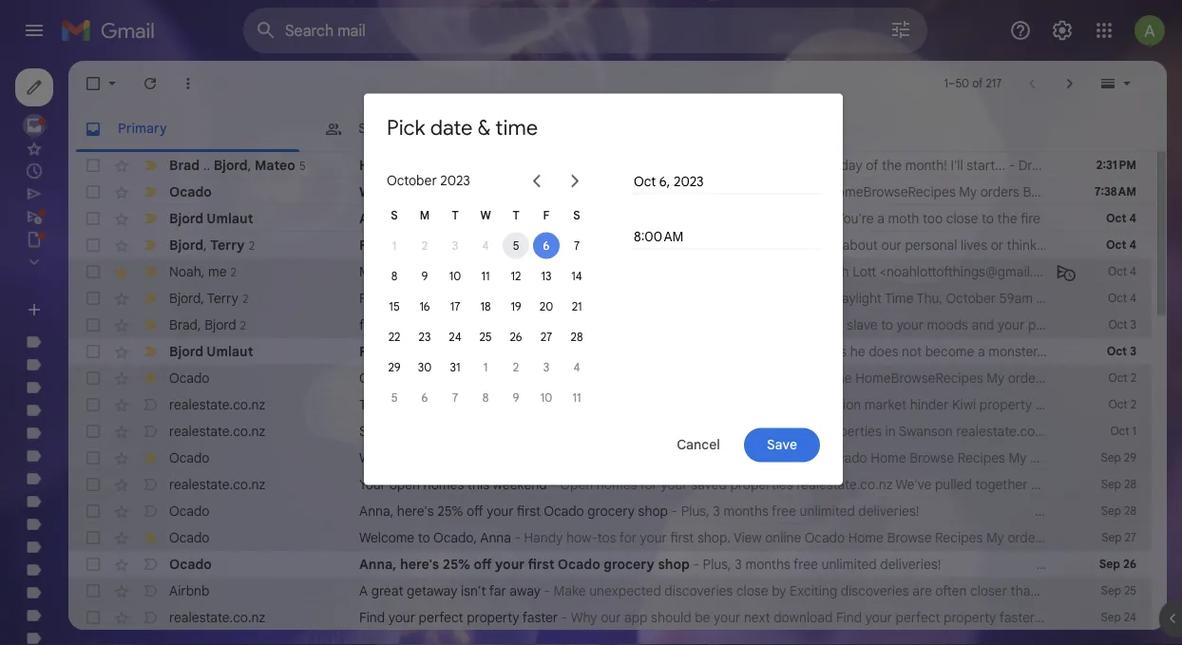 Task type: describe. For each thing, give the bounding box(es) containing it.
hinder
[[910, 396, 949, 413]]

3 ͏ from the left
[[1108, 396, 1112, 413]]

terry for fwd: coffee break?
[[210, 236, 245, 253]]

find
[[359, 609, 385, 626]]

25% for anna, here's 25% off your first ocado grocery shop - plus, 3 months free unlimited deliveries! ‌ ‌ ‌ ‌ ‌ ‌ ‌ ‌ ‌ ‌ ‌ ‌ ‌ ‌ ‌ ‌ ‌ ‌ ‌ ‌ ‌ ‌ ‌ ‌ ‌ ‌ ‌ ‌ ‌ ‌ ‌ ‌ ‌ ‌ ‌ ‌ ‌ ‌ ‌ ‌ ‌ ‌ ‌ ‌ ‌ ‌ ‌ ‌ ‌ ‌ ‌ ‌ ‌ ‌ ‌ ‌ ‌ ‌ ‌ ‌ ‌ ‌ ‌ ‌ view
[[443, 556, 470, 573]]

company
[[419, 263, 477, 280]]

fights
[[541, 343, 575, 360]]

anna, for anna, here's 25% off your first ocado grocery shop - plus, 3 months free unlimited deliveries! ‌ ‌ ‌ ‌ ‌ ‌ ‌ ‌ ‌ ‌ ‌ ‌ ‌ ‌ ‌ ‌ ‌ ‌ ‌ ‌ ‌ ‌ ‌ ‌ ‌ ‌ ‌ ‌ ‌ ‌ ‌ ‌ ‌ ‌ ‌ ‌ ‌ ‌ ‌ ‌ ‌ ‌ ‌ ‌ ‌ ‌ ‌ ‌ ‌ ‌ ‌ ‌ ‌ ‌ ‌ ‌ ‌ ‌ ‌ ‌ ‌ ‌ ‌ ‌ view in
[[359, 503, 394, 519]]

oct for menu for company lunch
[[1108, 265, 1127, 279]]

to left it at bottom right
[[707, 343, 719, 360]]

zealand
[[415, 396, 463, 413]]

view for plus, 3 months free unlimited deliveries! ‌ ‌ ‌ ‌ ‌ ‌ ‌ ‌ ‌ ‌ ‌ ‌ ‌ ‌ ‌ ‌ ‌ ‌ ‌ ‌ ‌ ‌ ‌ ‌ ‌ ‌ ‌ ‌ ‌ ‌ ‌ ‌ ‌ ‌ ‌ ‌ ‌ ‌ ‌ ‌ ‌ ‌ ‌ ‌ ‌ ‌ ‌ ‌ ‌ ‌ ‌ ‌ ‌ ‌ ‌ ‌ ‌ ‌ ‌ ‌ ‌ ‌ ‌ ‌ view
[[1162, 556, 1182, 573]]

2 about from the left
[[1058, 237, 1094, 253]]

0 vertical spatial shop
[[539, 370, 569, 386]]

the up the free.
[[612, 290, 632, 306]]

2:31 pm
[[1096, 158, 1137, 172]]

free up food
[[359, 316, 384, 333]]

grocery for plus, 3 months free unlimited deliveries! ‌ ‌ ‌ ‌ ‌ ‌ ‌ ‌ ‌ ‌ ‌ ‌ ‌ ‌ ‌ ‌ ‌ ‌ ‌ ‌ ‌ ‌ ‌ ‌ ‌ ‌ ‌ ‌ ‌ ‌ ‌ ‌ ‌ ‌ ‌ ‌ ‌ ‌ ‌ ‌ ‌ ‌ ‌ ‌ ‌ ‌ ‌ ‌ ‌ ‌ ‌ ‌ ‌ ‌ ‌ ‌ ‌ ‌ ‌ ‌ ‌ ‌ ‌ ‌ view
[[604, 556, 655, 573]]

4 down wed,
[[1130, 291, 1137, 306]]

i'll
[[951, 157, 963, 173]]

months for plus, 3 months free unlimited deliveries! ‌ ‌ ‌ ‌ ‌ ‌ ‌ ‌ ‌ ‌ ‌ ‌ ‌ ‌ ‌ ‌ ‌ ‌ ‌ ‌ ‌ ‌ ‌ ‌ ‌ ‌ ‌ ‌ ‌ ‌ ‌ ‌ ‌ ‌ ‌ ‌ ‌ ‌ ‌ ‌ ‌ ‌ ‌ ‌ ‌ ‌ ‌ ‌ ‌ ‌ ‌ ‌ ‌ ‌ ‌ ‌ ‌ ‌ ‌ ‌ ‌ ‌ ‌ ‌ view
[[745, 556, 790, 573]]

2 ͏ from the left
[[1098, 396, 1101, 413]]

faster
[[523, 609, 558, 626]]

interested
[[384, 423, 445, 440]]

w
[[480, 208, 491, 222]]

sep for find your perfect property faster
[[1101, 611, 1121, 625]]

your up "far"
[[495, 556, 525, 573]]

5 ͏ from the left
[[1129, 396, 1132, 413]]

still
[[359, 423, 381, 440]]

advanced search options image
[[882, 10, 920, 48]]

2 month! from the left
[[905, 157, 947, 173]]

24
[[1124, 611, 1137, 625]]

weekend
[[493, 476, 547, 493]]

your up "not"
[[897, 316, 924, 333]]

oct 2 for -
[[1109, 371, 1137, 385]]

oct for fwd: noise level
[[1108, 291, 1127, 306]]

free.
[[610, 316, 638, 333]]

ocado for 12th row from the top
[[169, 450, 210, 466]]

14 row from the top
[[68, 498, 1182, 525]]

sep for welcome to ocado, anna
[[1102, 531, 1122, 545]]

get free delivery on your first shop -
[[359, 370, 582, 386]]

wed,
[[1104, 263, 1135, 280]]

tab list inside main content
[[68, 106, 1167, 152]]

well
[[480, 183, 506, 200]]

3 down anna, here's 25% off your first ocado grocery shop - plus, 3 months free unlimited deliveries! ‌ ‌ ‌ ‌ ‌ ‌ ‌ ‌ ‌ ‌ ‌ ‌ ‌ ‌ ‌ ‌ ‌ ‌ ‌ ‌ ‌ ‌ ‌ ‌ ‌ ‌ ‌ ‌ ‌ ‌ ‌ ‌ ‌ ‌ ‌ ‌ ‌ ‌ ‌ ‌ ‌ ‌ ‌ ‌ ‌ ‌ ‌ ‌ ‌ ‌ ‌ ‌ ‌ ‌ ‌ ‌ ‌ ‌ ‌ ‌ ‌ ‌ ‌ ‌ view in
[[735, 556, 742, 573]]

9 ﻿ from the left
[[1180, 396, 1180, 413]]

a left moth at the right of the page
[[877, 210, 885, 227]]

getaway
[[407, 583, 458, 599]]

important according to google magic. switch for all years caring for a liar - hey franny, the barren drift road is winding higher you're a moth too close to the fire
[[141, 209, 160, 228]]

ocado for 15th row from the top of the page
[[169, 529, 210, 546]]

4 for fwd: coffee break? - seems to me we've all been taking a little break. thinking about our personal lives or thinking about keeping our jo
[[1129, 238, 1137, 252]]

would opening the $2 million market hinder kiwi property dreams? ͏ ‌ ﻿ ͏ ‌ ﻿ ͏ ‌ ﻿ ͏ ‌ ﻿ ͏ ‌ ﻿ ͏ ‌ ﻿ ͏ ‌ ﻿ ͏ ‌ ﻿ ͏ ‌ ﻿ ͏
[[687, 396, 1182, 413]]

m column header
[[410, 200, 440, 230]]

oct 4 for fwd: coffee break? - seems to me we've all been taking a little break. thinking about our personal lives or thinking about keeping our jo
[[1106, 238, 1137, 252]]

property
[[467, 396, 520, 413]]

still interested in 50 vincent mcgrath crescent, swanson ? -
[[359, 423, 723, 440]]

been
[[634, 237, 664, 253]]

movie
[[493, 157, 532, 173]]

important mainly because you often read messages with this label. switch for free
[[141, 316, 160, 335]]

here's for anna, here's 25% off your first ocado grocery shop - plus, 3 months free unlimited deliveries! ‌ ‌ ‌ ‌ ‌ ‌ ‌ ‌ ‌ ‌ ‌ ‌ ‌ ‌ ‌ ‌ ‌ ‌ ‌ ‌ ‌ ‌ ‌ ‌ ‌ ‌ ‌ ‌ ‌ ‌ ‌ ‌ ‌ ‌ ‌ ‌ ‌ ‌ ‌ ‌ ‌ ‌ ‌ ‌ ‌ ‌ ‌ ‌ ‌ ‌ ‌ ‌ ‌ ‌ ‌ ‌ ‌ ‌ ‌ ‌ ‌ ‌ ‌ ‌ view in
[[397, 503, 434, 519]]

older image
[[1061, 74, 1080, 93]]

shop for plus, 3 months free unlimited deliveries! ‌ ‌ ‌ ‌ ‌ ‌ ‌ ‌ ‌ ‌ ‌ ‌ ‌ ‌ ‌ ‌ ‌ ‌ ‌ ‌ ‌ ‌ ‌ ‌ ‌ ‌ ‌ ‌ ‌ ‌ ‌ ‌ ‌ ‌ ‌ ‌ ‌ ‌ ‌ ‌ ‌ ‌ ‌ ‌ ‌ ‌ ‌ ‌ ‌ ‌ ‌ ‌ ‌ ‌ ‌ ‌ ‌ ‌ ‌ ‌ ‌ ‌ ‌ ‌ view in
[[638, 503, 668, 519]]

en
[[1170, 343, 1182, 360]]

moth
[[888, 210, 919, 227]]

18 row from the top
[[68, 604, 1152, 631]]

primary
[[118, 120, 167, 137]]

12 row from the top
[[68, 445, 1152, 471]]

sep 25
[[1101, 584, 1137, 598]]

f column header
[[531, 200, 562, 230]]

hey
[[530, 210, 553, 227]]

this
[[467, 476, 489, 493]]

sep 27
[[1102, 531, 1137, 545]]

a down and
[[978, 343, 985, 360]]

oct 3 for free
[[1109, 318, 1137, 332]]

plus, for plus, 3 months free unlimited deliveries! ‌ ‌ ‌ ‌ ‌ ‌ ‌ ‌ ‌ ‌ ‌ ‌ ‌ ‌ ‌ ‌ ‌ ‌ ‌ ‌ ‌ ‌ ‌ ‌ ‌ ‌ ‌ ‌ ‌ ‌ ‌ ‌ ‌ ‌ ‌ ‌ ‌ ‌ ‌ ‌ ‌ ‌ ‌ ‌ ‌ ‌ ‌ ‌ ‌ ‌ ‌ ‌ ‌ ‌ ‌ ‌ ‌ ‌ ‌ ‌ ‌ ‌ ‌ ‌ view
[[703, 556, 731, 573]]

not important switch for find your perfect property faster -
[[141, 608, 160, 627]]

slave
[[847, 316, 878, 333]]

bjord , terry 2 for fwd: noise level
[[169, 290, 248, 306]]

15 row from the top
[[68, 525, 1152, 551]]

1 t column header from the left
[[440, 200, 470, 230]]

cancel
[[677, 437, 720, 453]]

4 for all years caring for a liar - hey franny, the barren drift road is winding higher you're a moth too close to the fire
[[1129, 211, 1137, 226]]

off for anna, here's 25% off your first ocado grocery shop - plus, 3 months free unlimited deliveries! ‌ ‌ ‌ ‌ ‌ ‌ ‌ ‌ ‌ ‌ ‌ ‌ ‌ ‌ ‌ ‌ ‌ ‌ ‌ ‌ ‌ ‌ ‌ ‌ ‌ ‌ ‌ ‌ ‌ ‌ ‌ ‌ ‌ ‌ ‌ ‌ ‌ ‌ ‌ ‌ ‌ ‌ ‌ ‌ ‌ ‌ ‌ ‌ ‌ ‌ ‌ ‌ ‌ ‌ ‌ ‌ ‌ ‌ ‌ ‌ ‌ ‌ ‌ ‌ view
[[474, 556, 492, 573]]

pick date & time dialog
[[364, 94, 843, 485]]

long
[[1140, 343, 1166, 360]]

1 vertical spatial a
[[359, 583, 368, 599]]

from:
[[780, 263, 814, 280]]

open
[[389, 476, 420, 493]]

oct 3 for food for thought
[[1107, 344, 1137, 359]]

m
[[420, 208, 430, 222]]

smiles
[[418, 183, 459, 200]]

not important switch for anna, here's 25% off your first ocado grocery shop - plus, 3 months free unlimited deliveries! ‌ ‌ ‌ ‌ ‌ ‌ ‌ ‌ ‌ ‌ ‌ ‌ ‌ ‌ ‌ ‌ ‌ ‌ ‌ ‌ ‌ ‌ ‌ ‌ ‌ ‌ ‌ ‌ ‌ ‌ ‌ ‌ ‌ ‌ ‌ ‌ ‌ ‌ ‌ ‌ ‌ ‌ ‌ ‌ ‌ ‌ ‌ ‌ ‌ ‌ ‌ ‌ ‌ ‌ ‌ ‌ ‌ ‌ ‌ ‌ ‌ ‌ ‌ ‌ view
[[141, 555, 160, 574]]

Date field
[[632, 172, 818, 192]]

oct for still interested in 50 vincent mcgrath crescent, swanson ?
[[1110, 424, 1129, 439]]

, for menu for company lunch - ---------- forwarded message --------- from: noah lott <noahlottofthings@gmail.com> date: wed, oct 4, 2
[[201, 263, 205, 280]]

2 t column header from the left
[[501, 200, 531, 230]]

1 horizontal spatial noah
[[817, 263, 849, 280]]

settings image
[[1051, 19, 1074, 42]]

important according to google magic. switch for welcome to ocado, anna -
[[141, 528, 160, 547]]

2 inside brad , bjord 2
[[240, 318, 246, 332]]

level
[[428, 290, 460, 306]]

1 sep 28 from the top
[[1101, 478, 1137, 492]]

he
[[850, 343, 865, 360]]

6 row from the top
[[68, 285, 1182, 312]]

we're making grocery shopping simple link
[[359, 449, 1047, 468]]

if
[[642, 316, 650, 333]]

realestate.co.nz for still interested in 50 vincent mcgrath crescent, swanson ? -
[[169, 423, 265, 440]]

daylight
[[833, 290, 882, 306]]

the right of
[[882, 157, 902, 173]]

2 vertical spatial for
[[394, 343, 413, 360]]

airbnb
[[169, 583, 209, 599]]

a left slave
[[836, 316, 844, 333]]

free - only the disciplined ones in life are free. if you are undisciplined, you are a slave to your moods and your passions. eliud kipchoge
[[359, 316, 1178, 333]]

1 t from the left
[[452, 208, 459, 222]]

7 ͏ from the left
[[1149, 396, 1153, 413]]

bjord umlaut for food for thought
[[169, 343, 253, 360]]

1 our from the left
[[881, 237, 902, 253]]

the down free - only the disciplined ones in life are free. if you are undisciplined, you are a slave to your moods and your passions. eliud kipchoge
[[775, 343, 795, 360]]

moods
[[927, 316, 968, 333]]

oct for fwd: coffee break?
[[1106, 238, 1126, 252]]

not important switch for your open homes this weekend -
[[141, 475, 160, 494]]

deliveries! for plus, 3 months free unlimited deliveries! ‌ ‌ ‌ ‌ ‌ ‌ ‌ ‌ ‌ ‌ ‌ ‌ ‌ ‌ ‌ ‌ ‌ ‌ ‌ ‌ ‌ ‌ ‌ ‌ ‌ ‌ ‌ ‌ ‌ ‌ ‌ ‌ ‌ ‌ ‌ ‌ ‌ ‌ ‌ ‌ ‌ ‌ ‌ ‌ ‌ ‌ ‌ ‌ ‌ ‌ ‌ ‌ ‌ ‌ ‌ ‌ ‌ ‌ ‌ ‌ ‌ ‌ ‌ ‌ view in
[[858, 503, 919, 519]]

hell
[[1089, 157, 1110, 173]]

grocery for plus, 3 months free unlimited deliveries! ‌ ‌ ‌ ‌ ‌ ‌ ‌ ‌ ‌ ‌ ‌ ‌ ‌ ‌ ‌ ‌ ‌ ‌ ‌ ‌ ‌ ‌ ‌ ‌ ‌ ‌ ‌ ‌ ‌ ‌ ‌ ‌ ‌ ‌ ‌ ‌ ‌ ‌ ‌ ‌ ‌ ‌ ‌ ‌ ‌ ‌ ‌ ‌ ‌ ‌ ‌ ‌ ‌ ‌ ‌ ‌ ‌ ‌ ‌ ‌ ‌ ‌ ‌ ‌ view in
[[588, 503, 635, 519]]

for
[[396, 263, 416, 280]]

2023 inside 'row'
[[440, 172, 470, 189]]

proposed
[[473, 290, 531, 306]]

search mail image
[[249, 13, 283, 48]]

2 ﻿ from the left
[[1108, 396, 1108, 413]]

welcome
[[359, 529, 415, 546]]

sep 26
[[1099, 557, 1137, 572]]

6 ﻿ from the left
[[1149, 396, 1149, 413]]

oct 4 down wed,
[[1108, 291, 1137, 306]]

your right on
[[482, 370, 509, 386]]

to right close
[[982, 210, 994, 227]]

not
[[902, 343, 922, 360]]

sep for we're making grocery shopping simple
[[1101, 451, 1121, 465]]

important because you marked it as important. switch
[[141, 342, 160, 361]]

to right slave
[[881, 316, 893, 333]]

we
[[359, 183, 379, 200]]

little
[[719, 237, 745, 253]]

all
[[359, 210, 376, 227]]

8 ͏ from the left
[[1159, 396, 1163, 413]]

simple
[[554, 450, 593, 466]]

road
[[701, 210, 729, 227]]

the up thought
[[428, 316, 448, 333]]

ocado for 16th row
[[169, 556, 212, 573]]

oct for all years caring for a liar
[[1106, 211, 1126, 226]]

$2
[[804, 396, 819, 413]]

1 ͏ from the left
[[1088, 396, 1091, 413]]

row containing noah
[[68, 258, 1182, 285]]

your up anna
[[487, 503, 514, 519]]

social tab
[[309, 106, 548, 152]]

meet
[[739, 290, 770, 306]]

3 ﻿ from the left
[[1118, 396, 1118, 413]]

5 ﻿ from the left
[[1139, 396, 1139, 413]]

oct 1
[[1110, 424, 1137, 439]]

oct for get free delivery on your first shop
[[1109, 371, 1128, 385]]

fwd: for fwd: coffee break? - seems to me we've all been taking a little break. thinking about our personal lives or thinking about keeping our jo
[[359, 237, 390, 253]]

2 our from the left
[[1148, 237, 1169, 253]]

on
[[463, 370, 478, 386]]

?
[[703, 423, 710, 440]]

1 ﻿ from the left
[[1098, 396, 1098, 413]]

1 horizontal spatial property
[[980, 396, 1032, 413]]

food
[[359, 343, 391, 360]]

1 are from the left
[[588, 316, 607, 333]]

a left liar
[[485, 210, 493, 227]]

brad , bjord 2
[[169, 316, 246, 333]]

free down anna, here's 25% off your first ocado grocery shop - plus, 3 months free unlimited deliveries! ‌ ‌ ‌ ‌ ‌ ‌ ‌ ‌ ‌ ‌ ‌ ‌ ‌ ‌ ‌ ‌ ‌ ‌ ‌ ‌ ‌ ‌ ‌ ‌ ‌ ‌ ‌ ‌ ‌ ‌ ‌ ‌ ‌ ‌ ‌ ‌ ‌ ‌ ‌ ‌ ‌ ‌ ‌ ‌ ‌ ‌ ‌ ‌ ‌ ‌ ‌ ‌ ‌ ‌ ‌ ‌ ‌ ‌ ‌ ‌ ‌ ‌ ‌ ‌ view in
[[794, 556, 818, 573]]

send
[[613, 157, 644, 173]]

3 are from the left
[[813, 316, 833, 333]]

anna, here's 25% off your first ocado grocery shop - plus, 3 months free unlimited deliveries! ‌ ‌ ‌ ‌ ‌ ‌ ‌ ‌ ‌ ‌ ‌ ‌ ‌ ‌ ‌ ‌ ‌ ‌ ‌ ‌ ‌ ‌ ‌ ‌ ‌ ‌ ‌ ‌ ‌ ‌ ‌ ‌ ‌ ‌ ‌ ‌ ‌ ‌ ‌ ‌ ‌ ‌ ‌ ‌ ‌ ‌ ‌ ‌ ‌ ‌ ‌ ‌ ‌ ‌ ‌ ‌ ‌ ‌ ‌ ‌ ‌ ‌ ‌ ‌ view
[[359, 556, 1182, 573]]

gaze
[[1108, 343, 1137, 360]]

ocado,
[[433, 529, 477, 546]]

select
[[571, 290, 609, 306]]

is
[[732, 210, 742, 227]]

2 s from the left
[[573, 208, 580, 222]]

september
[[574, 396, 641, 413]]

&
[[477, 115, 491, 141]]

thinking
[[788, 237, 839, 253]]

caring
[[419, 210, 460, 227]]

not important switch for a great getaway isn't far away -
[[141, 582, 160, 601]]

homes
[[423, 476, 464, 493]]

1 month! from the left
[[536, 157, 581, 173]]

monster.
[[989, 343, 1041, 360]]

all years caring for a liar - hey franny, the barren drift road is winding higher you're a moth too close to the fire
[[359, 210, 1041, 227]]

free up the anna, here's 25% off your first ocado grocery shop - plus, 3 months free unlimited deliveries! ‌ ‌ ‌ ‌ ‌ ‌ ‌ ‌ ‌ ‌ ‌ ‌ ‌ ‌ ‌ ‌ ‌ ‌ ‌ ‌ ‌ ‌ ‌ ‌ ‌ ‌ ‌ ‌ ‌ ‌ ‌ ‌ ‌ ‌ ‌ ‌ ‌ ‌ ‌ ‌ ‌ ‌ ‌ ‌ ‌ ‌ ‌ ‌ ‌ ‌ ‌ ‌ ‌ ‌ ‌ ‌ ‌ ‌ ‌ ‌ ‌ ‌ ‌ ‌ view
[[772, 503, 796, 519]]

get
[[359, 370, 381, 386]]

fwd: for fwd: noise level
[[359, 290, 388, 306]]

3 left long
[[1130, 344, 1137, 359]]

the left $2
[[781, 396, 801, 413]]

3 up gaze
[[1130, 318, 1137, 332]]

1 horizontal spatial for
[[463, 210, 482, 227]]

|
[[567, 396, 571, 413]]

your up monster.
[[998, 316, 1025, 333]]

terry for fwd: noise level
[[207, 290, 238, 306]]

break.
[[748, 237, 785, 253]]

9 row from the top
[[68, 365, 1152, 392]]

anna, for anna, here's 25% off your first ocado grocery shop - plus, 3 months free unlimited deliveries! ‌ ‌ ‌ ‌ ‌ ‌ ‌ ‌ ‌ ‌ ‌ ‌ ‌ ‌ ‌ ‌ ‌ ‌ ‌ ‌ ‌ ‌ ‌ ‌ ‌ ‌ ‌ ‌ ‌ ‌ ‌ ‌ ‌ ‌ ‌ ‌ ‌ ‌ ‌ ‌ ‌ ‌ ‌ ‌ ‌ ‌ ‌ ‌ ‌ ‌ ‌ ‌ ‌ ‌ ‌ ‌ ‌ ‌ ‌ ‌ ‌ ‌ ‌ ‌ view
[[359, 556, 397, 573]]

time inside row
[[635, 290, 662, 306]]

sep up sep 27
[[1101, 504, 1121, 518]]

off for anna, here's 25% off your first ocado grocery shop - plus, 3 months free unlimited deliveries! ‌ ‌ ‌ ‌ ‌ ‌ ‌ ‌ ‌ ‌ ‌ ‌ ‌ ‌ ‌ ‌ ‌ ‌ ‌ ‌ ‌ ‌ ‌ ‌ ‌ ‌ ‌ ‌ ‌ ‌ ‌ ‌ ‌ ‌ ‌ ‌ ‌ ‌ ‌ ‌ ‌ ‌ ‌ ‌ ‌ ‌ ‌ ‌ ‌ ‌ ‌ ‌ ‌ ‌ ‌ ‌ ‌ ‌ ‌ ‌ ‌ ‌ ‌ ‌ view in
[[467, 503, 483, 519]]

Time field
[[632, 227, 818, 248]]

0 horizontal spatial noah
[[169, 263, 201, 280]]

brad for ..
[[169, 157, 200, 173]]

your right find
[[388, 609, 415, 626]]

free right get
[[384, 370, 409, 386]]

anna
[[480, 529, 511, 546]]

important according to google magic. switch for get free delivery on your first shop -
[[141, 369, 160, 388]]

to right want
[[723, 290, 735, 306]]

menu
[[359, 263, 393, 280]]



Task type: locate. For each thing, give the bounding box(es) containing it.
october
[[387, 172, 437, 189], [946, 290, 996, 306]]

market
[[865, 396, 907, 413]]

toggle split pane mode image
[[1099, 74, 1118, 93]]

oct 4 up keeping
[[1106, 211, 1137, 226]]

refresh image
[[141, 74, 160, 93]]

1 horizontal spatial 2023
[[644, 396, 674, 413]]

2 are from the left
[[678, 316, 698, 333]]

4
[[1129, 211, 1137, 226], [1129, 238, 1137, 252], [1130, 265, 1137, 279], [1130, 291, 1137, 306]]

17 row from the top
[[68, 578, 1152, 604]]

2 not important switch from the top
[[141, 422, 160, 441]]

4 up wed,
[[1129, 238, 1137, 252]]

in
[[552, 316, 563, 333], [761, 343, 772, 360], [449, 423, 459, 440], [1172, 503, 1182, 519]]

fwd: down menu
[[359, 290, 388, 306]]

5 important according to google magic. switch from the top
[[141, 449, 160, 468]]

6 ͏ from the left
[[1139, 396, 1142, 413]]

1 oct 2 from the top
[[1109, 371, 1137, 385]]

the
[[603, 210, 626, 227], [359, 396, 382, 413]]

2 vertical spatial first
[[528, 556, 555, 573]]

t left hey
[[513, 208, 519, 222]]

s down pack
[[391, 208, 398, 222]]

dreams?
[[1036, 396, 1088, 413]]

unlimited up the anna, here's 25% off your first ocado grocery shop - plus, 3 months free unlimited deliveries! ‌ ‌ ‌ ‌ ‌ ‌ ‌ ‌ ‌ ‌ ‌ ‌ ‌ ‌ ‌ ‌ ‌ ‌ ‌ ‌ ‌ ‌ ‌ ‌ ‌ ‌ ‌ ‌ ‌ ‌ ‌ ‌ ‌ ‌ ‌ ‌ ‌ ‌ ‌ ‌ ‌ ‌ ‌ ‌ ‌ ‌ ‌ ‌ ‌ ‌ ‌ ‌ ‌ ‌ ‌ ‌ ‌ ‌ ‌ ‌ ‌ ‌ ‌ ‌ view
[[800, 503, 855, 519]]

0 vertical spatial first
[[512, 370, 536, 386]]

1 important mainly because you often read messages with this label. switch from the top
[[141, 156, 160, 175]]

ocado for second row from the top
[[169, 183, 212, 200]]

28 up 27
[[1124, 504, 1137, 518]]

life
[[566, 316, 584, 333]]

oct down wed,
[[1108, 291, 1127, 306]]

the left the bird
[[1110, 290, 1130, 306]]

5 row from the top
[[68, 258, 1182, 285]]

groceries
[[528, 183, 589, 200]]

oct 3 up gaze
[[1109, 318, 1137, 332]]

keeping
[[1097, 237, 1145, 253]]

4 important according to google magic. switch from the top
[[141, 369, 160, 388]]

1 horizontal spatial a
[[1122, 157, 1131, 173]]

2 important according to google magic. switch from the top
[[141, 209, 160, 228]]

1 as from the left
[[462, 183, 477, 200]]

25% up a great getaway isn't far away -
[[443, 556, 470, 573]]

0 vertical spatial off
[[467, 503, 483, 519]]

1 horizontal spatial october
[[946, 290, 996, 306]]

1 vertical spatial october
[[946, 290, 996, 306]]

anna, down your at the bottom of the page
[[359, 503, 394, 519]]

umlaut for all years caring for a liar
[[207, 210, 253, 227]]

food for thought
[[359, 343, 471, 360]]

1 vertical spatial here's
[[400, 556, 439, 573]]

, for fwd: coffee break? - seems to me we've all been taking a little break. thinking about our personal lives or thinking about keeping our jo
[[203, 236, 207, 253]]

tab list
[[68, 106, 1167, 152]]

1 vertical spatial fwd:
[[359, 290, 388, 306]]

1 s from the left
[[391, 208, 398, 222]]

None search field
[[243, 8, 928, 53]]

lott
[[853, 263, 876, 280]]

1 umlaut from the top
[[207, 210, 253, 227]]

about up date:
[[1058, 237, 1094, 253]]

sep for your open homes this weekend
[[1101, 478, 1121, 492]]

sep 28 up sep 27
[[1101, 504, 1137, 518]]

2 anna, from the top
[[359, 556, 397, 573]]

about up lott
[[843, 237, 878, 253]]

1 vertical spatial the
[[359, 396, 382, 413]]

7 not important switch from the top
[[141, 608, 160, 627]]

59am
[[999, 290, 1033, 306]]

2 horizontal spatial for
[[787, 157, 804, 173]]

sep left 25
[[1101, 584, 1121, 598]]

0 vertical spatial brad
[[169, 157, 200, 173]]

1 vertical spatial sep 28
[[1101, 504, 1137, 518]]

first for get free delivery on your first shop -
[[512, 370, 536, 386]]

the new zealand property report | september 2023
[[359, 396, 674, 413]]

w column header
[[470, 200, 501, 230]]

0 vertical spatial bjord , terry 2
[[169, 236, 255, 253]]

see
[[682, 343, 703, 360]]

personal
[[905, 237, 957, 253]]

seems
[[497, 237, 538, 253]]

ocado for fifth row from the bottom
[[169, 503, 210, 519]]

0 vertical spatial plus,
[[681, 503, 710, 519]]

pick date & time heading
[[387, 115, 538, 141]]

we're
[[359, 450, 393, 466]]

0 horizontal spatial our
[[881, 237, 902, 253]]

your
[[680, 157, 707, 173], [897, 316, 924, 333], [998, 316, 1025, 333], [482, 370, 509, 386], [487, 503, 514, 519], [495, 556, 525, 573], [388, 609, 415, 626]]

view
[[1140, 503, 1168, 519], [1162, 556, 1182, 573]]

4 ﻿ from the left
[[1129, 396, 1129, 413]]

1 28 from the top
[[1124, 478, 1137, 492]]

0 horizontal spatial s
[[391, 208, 398, 222]]

1 about from the left
[[843, 237, 878, 253]]

0 horizontal spatial t column header
[[440, 200, 470, 230]]

october 2023
[[387, 172, 470, 189]]

the up all
[[603, 210, 626, 227]]

terry
[[210, 236, 245, 253], [207, 290, 238, 306]]

oct left 4,
[[1138, 263, 1160, 280]]

1 vertical spatial 2023
[[644, 396, 674, 413]]

october 2023 row
[[379, 162, 592, 200]]

to
[[1073, 157, 1085, 173], [982, 210, 994, 227], [541, 237, 554, 253], [723, 290, 735, 306], [881, 316, 893, 333], [707, 343, 719, 360], [418, 529, 430, 546]]

4 not important switch from the top
[[141, 502, 160, 521]]

higher
[[795, 210, 834, 227]]

, for free - only the disciplined ones in life are free. if you are undisciplined, you are a slave to your moods and your passions. eliud kipchoge
[[198, 316, 201, 333]]

29
[[1124, 451, 1137, 465]]

oct 4 for all years caring for a liar - hey franny, the barren drift road is winding higher you're a moth too close to the fire
[[1106, 211, 1137, 226]]

as right well
[[509, 183, 524, 200]]

1 bjord , terry 2 from the top
[[169, 236, 255, 253]]

0 vertical spatial months
[[724, 503, 769, 519]]

0 vertical spatial bjord umlaut
[[169, 210, 253, 227]]

2 as from the left
[[509, 183, 524, 200]]

11 row from the top
[[68, 418, 1152, 445]]

process
[[799, 343, 847, 360]]

5
[[299, 158, 306, 173]]

1 vertical spatial brad
[[169, 316, 198, 333]]

you're
[[837, 210, 874, 227]]

3 not important switch from the top
[[141, 475, 160, 494]]

our left jo
[[1148, 237, 1169, 253]]

tab list containing primary
[[68, 106, 1167, 152]]

0 vertical spatial fwd:
[[359, 237, 390, 253]]

0 horizontal spatial month!
[[536, 157, 581, 173]]

important mainly because you often read messages with this label. switch for fwd: coffee break?
[[141, 236, 160, 255]]

to down hey
[[541, 237, 554, 253]]

6 important according to google magic. switch from the top
[[141, 528, 160, 547]]

whoever
[[484, 343, 537, 360]]

all
[[617, 237, 630, 253]]

each
[[807, 157, 837, 173]]

0 vertical spatial for
[[787, 157, 804, 173]]

month! up groceries
[[536, 157, 581, 173]]

cancel button
[[660, 428, 737, 462]]

1 vertical spatial first
[[517, 503, 541, 519]]

oct for food for thought
[[1107, 344, 1127, 359]]

halloween
[[359, 157, 427, 173]]

unlimited for plus, 3 months free unlimited deliveries! ‌ ‌ ‌ ‌ ‌ ‌ ‌ ‌ ‌ ‌ ‌ ‌ ‌ ‌ ‌ ‌ ‌ ‌ ‌ ‌ ‌ ‌ ‌ ‌ ‌ ‌ ‌ ‌ ‌ ‌ ‌ ‌ ‌ ‌ ‌ ‌ ‌ ‌ ‌ ‌ ‌ ‌ ‌ ‌ ‌ ‌ ‌ ‌ ‌ ‌ ‌ ‌ ‌ ‌ ‌ ‌ ‌ ‌ ‌ ‌ ‌ ‌ ‌ ‌ view
[[822, 556, 877, 573]]

6 not important switch from the top
[[141, 582, 160, 601]]

navigation
[[0, 61, 228, 645]]

oct down gaze
[[1109, 371, 1128, 385]]

bjord umlaut up noah , me 2
[[169, 210, 253, 227]]

months down anna, here's 25% off your first ocado grocery shop - plus, 3 months free unlimited deliveries! ‌ ‌ ‌ ‌ ‌ ‌ ‌ ‌ ‌ ‌ ‌ ‌ ‌ ‌ ‌ ‌ ‌ ‌ ‌ ‌ ‌ ‌ ‌ ‌ ‌ ‌ ‌ ‌ ‌ ‌ ‌ ‌ ‌ ‌ ‌ ‌ ‌ ‌ ‌ ‌ ‌ ‌ ‌ ‌ ‌ ‌ ‌ ‌ ‌ ‌ ‌ ‌ ‌ ‌ ‌ ‌ ‌ ‌ ‌ ‌ ‌ ‌ ‌ ‌ view in
[[745, 556, 790, 573]]

bjord , terry 2 for fwd: coffee break?
[[169, 236, 255, 253]]

4,
[[1163, 263, 1175, 280]]

date
[[430, 115, 473, 141]]

25% for anna, here's 25% off your first ocado grocery shop - plus, 3 months free unlimited deliveries! ‌ ‌ ‌ ‌ ‌ ‌ ‌ ‌ ‌ ‌ ‌ ‌ ‌ ‌ ‌ ‌ ‌ ‌ ‌ ‌ ‌ ‌ ‌ ‌ ‌ ‌ ‌ ‌ ‌ ‌ ‌ ‌ ‌ ‌ ‌ ‌ ‌ ‌ ‌ ‌ ‌ ‌ ‌ ‌ ‌ ‌ ‌ ‌ ‌ ‌ ‌ ‌ ‌ ‌ ‌ ‌ ‌ ‌ ‌ ‌ ‌ ‌ ‌ ‌ view in
[[437, 503, 463, 519]]

important mainly because you often read messages with this label. switch
[[141, 156, 160, 175], [141, 236, 160, 255], [141, 289, 160, 308], [141, 316, 160, 335]]

1 vertical spatial time
[[635, 290, 662, 306]]

we pack smiles as well as groceries
[[359, 183, 589, 200]]

0 vertical spatial time
[[495, 115, 538, 141]]

0 horizontal spatial 2023
[[440, 172, 470, 189]]

grid
[[379, 200, 592, 413]]

not important switch
[[141, 395, 160, 414], [141, 422, 160, 441], [141, 475, 160, 494], [141, 502, 160, 521], [141, 555, 160, 574], [141, 582, 160, 601], [141, 608, 160, 627]]

0 vertical spatial 28
[[1124, 478, 1137, 492]]

1 row from the top
[[68, 152, 1182, 179]]

1 vertical spatial shop
[[638, 503, 668, 519]]

oct up gaze
[[1109, 318, 1128, 332]]

important mainly because you often read messages with this label. switch for fwd: noise level
[[141, 289, 160, 308]]

4 row from the top
[[68, 232, 1182, 258]]

realestate.co.nz for find your perfect property faster -
[[169, 609, 265, 626]]

2 horizontal spatial me
[[1051, 157, 1069, 173]]

ocado for tenth row from the bottom of the page
[[169, 370, 210, 386]]

noise
[[391, 290, 425, 306]]

27
[[1125, 531, 1137, 545]]

3 realestate.co.nz from the top
[[169, 476, 265, 493]]

months up the anna, here's 25% off your first ocado grocery shop - plus, 3 months free unlimited deliveries! ‌ ‌ ‌ ‌ ‌ ‌ ‌ ‌ ‌ ‌ ‌ ‌ ‌ ‌ ‌ ‌ ‌ ‌ ‌ ‌ ‌ ‌ ‌ ‌ ‌ ‌ ‌ ‌ ‌ ‌ ‌ ‌ ‌ ‌ ‌ ‌ ‌ ‌ ‌ ‌ ‌ ‌ ‌ ‌ ‌ ‌ ‌ ‌ ‌ ‌ ‌ ‌ ‌ ‌ ‌ ‌ ‌ ‌ ‌ ‌ ‌ ‌ ‌ ‌ view
[[724, 503, 769, 519]]

0 vertical spatial 2023
[[440, 172, 470, 189]]

thought
[[416, 343, 471, 360]]

here's down open
[[397, 503, 434, 519]]

bjord , terry 2
[[169, 236, 255, 253], [169, 290, 248, 306]]

2 umlaut from the top
[[207, 343, 253, 360]]

1 s column header from the left
[[379, 200, 410, 230]]

oct 4
[[1106, 211, 1137, 226], [1106, 238, 1137, 252], [1108, 265, 1137, 279], [1108, 291, 1137, 306]]

0 horizontal spatial the
[[359, 396, 382, 413]]

me right drag
[[1051, 157, 1069, 173]]

oct 2 down gaze
[[1109, 371, 1137, 385]]

the left fire
[[997, 210, 1017, 227]]

f
[[543, 208, 550, 222]]

,
[[248, 157, 251, 173], [203, 236, 207, 253], [201, 263, 205, 280], [201, 290, 204, 306], [198, 316, 201, 333]]

1 horizontal spatial me
[[557, 237, 576, 253]]

2 oct 2 from the top
[[1109, 398, 1137, 412]]

7 ﻿ from the left
[[1159, 396, 1159, 413]]

years
[[379, 210, 415, 227]]

too
[[923, 210, 943, 227]]

0 vertical spatial deliveries!
[[858, 503, 919, 519]]

monsters
[[578, 343, 634, 360]]

kipchoge
[[1121, 316, 1178, 333]]

row
[[68, 152, 1182, 179], [68, 179, 1152, 205], [68, 205, 1152, 232], [68, 232, 1182, 258], [68, 258, 1182, 285], [68, 285, 1182, 312], [68, 312, 1178, 338], [68, 338, 1182, 365], [68, 365, 1152, 392], [68, 392, 1182, 418], [68, 418, 1152, 445], [68, 445, 1152, 471], [68, 471, 1152, 498], [68, 498, 1182, 525], [68, 525, 1152, 551], [68, 551, 1182, 578], [68, 578, 1152, 604], [68, 604, 1152, 631]]

fwd: coffee break? - seems to me we've all been taking a little break. thinking about our personal lives or thinking about keeping our jo
[[359, 237, 1182, 253]]

your up we pack smiles as well as groceries link
[[680, 157, 707, 173]]

does
[[869, 343, 899, 360]]

row containing airbnb
[[68, 578, 1152, 604]]

proposed times select the time you want to meet mountain daylight time thu, october 59am – 11amlark, the bird know
[[473, 290, 1182, 306]]

of
[[866, 157, 879, 173]]

oct 4 for menu for company lunch - ---------- forwarded message --------- from: noah lott <noahlottofthings@gmail.com> date: wed, oct 4, 2
[[1108, 265, 1137, 279]]

oct
[[1106, 211, 1126, 226], [1106, 238, 1126, 252], [1138, 263, 1160, 280], [1108, 265, 1127, 279], [1108, 291, 1127, 306], [1109, 318, 1128, 332], [1107, 344, 1127, 359], [1109, 371, 1128, 385], [1109, 398, 1128, 412], [1110, 424, 1129, 439]]

0 vertical spatial oct 3
[[1109, 318, 1137, 332]]

unlimited down anna, here's 25% off your first ocado grocery shop - plus, 3 months free unlimited deliveries! ‌ ‌ ‌ ‌ ‌ ‌ ‌ ‌ ‌ ‌ ‌ ‌ ‌ ‌ ‌ ‌ ‌ ‌ ‌ ‌ ‌ ‌ ‌ ‌ ‌ ‌ ‌ ‌ ‌ ‌ ‌ ‌ ‌ ‌ ‌ ‌ ‌ ‌ ‌ ‌ ‌ ‌ ‌ ‌ ‌ ‌ ‌ ‌ ‌ ‌ ‌ ‌ ‌ ‌ ‌ ‌ ‌ ‌ ‌ ‌ ‌ ‌ ‌ ‌ view in
[[822, 556, 877, 573]]

a left the quiet at the top of the page
[[1122, 157, 1131, 173]]

primary tab
[[68, 106, 307, 152]]

4 up the bird
[[1130, 265, 1137, 279]]

october inside 'row'
[[387, 172, 437, 189]]

day
[[841, 157, 863, 173]]

0 vertical spatial grocery
[[444, 450, 491, 466]]

barren
[[629, 210, 669, 227]]

2 vertical spatial me
[[208, 263, 227, 280]]

are right the life
[[588, 316, 607, 333]]

1 brad from the top
[[169, 157, 200, 173]]

oct 2 up oct 1
[[1109, 398, 1137, 412]]

months for plus, 3 months free unlimited deliveries! ‌ ‌ ‌ ‌ ‌ ‌ ‌ ‌ ‌ ‌ ‌ ‌ ‌ ‌ ‌ ‌ ‌ ‌ ‌ ‌ ‌ ‌ ‌ ‌ ‌ ‌ ‌ ‌ ‌ ‌ ‌ ‌ ‌ ‌ ‌ ‌ ‌ ‌ ‌ ‌ ‌ ‌ ‌ ‌ ‌ ‌ ‌ ‌ ‌ ‌ ‌ ‌ ‌ ‌ ‌ ‌ ‌ ‌ ‌ ‌ ‌ ‌ ‌ ‌ view in
[[724, 503, 769, 519]]

october up m
[[387, 172, 437, 189]]

here's up getaway at bottom
[[400, 556, 439, 573]]

0 vertical spatial a
[[1122, 157, 1131, 173]]

3 important mainly because you often read messages with this label. switch from the top
[[141, 289, 160, 308]]

0 horizontal spatial for
[[394, 343, 413, 360]]

thinking
[[1007, 237, 1055, 253]]

t column header
[[440, 200, 470, 230], [501, 200, 531, 230]]

0 horizontal spatial me
[[208, 263, 227, 280]]

1 vertical spatial off
[[474, 556, 492, 573]]

social
[[358, 120, 396, 137]]

0 horizontal spatial s column header
[[379, 200, 410, 230]]

oct 2 for would opening the $2 million market hinder kiwi property dreams? ͏ ‌ ﻿ ͏ ‌ ﻿ ͏ ‌ ﻿ ͏ ‌ ﻿ ͏ ‌ ﻿ ͏ ‌ ﻿ ͏ ‌ ﻿ ͏ ‌ ﻿ ͏ ‌ ﻿ ͏
[[1109, 398, 1137, 412]]

2 horizontal spatial are
[[813, 316, 833, 333]]

13 row from the top
[[68, 471, 1152, 498]]

plus, down we're making grocery shopping simple link
[[681, 503, 710, 519]]

shop for plus, 3 months free unlimited deliveries! ‌ ‌ ‌ ‌ ‌ ‌ ‌ ‌ ‌ ‌ ‌ ‌ ‌ ‌ ‌ ‌ ‌ ‌ ‌ ‌ ‌ ‌ ‌ ‌ ‌ ‌ ‌ ‌ ‌ ‌ ‌ ‌ ‌ ‌ ‌ ‌ ‌ ‌ ‌ ‌ ‌ ‌ ‌ ‌ ‌ ‌ ‌ ‌ ‌ ‌ ‌ ‌ ‌ ‌ ‌ ‌ ‌ ‌ ‌ ‌ ‌ ‌ ‌ ‌ view
[[658, 556, 690, 573]]

plus, for plus, 3 months free unlimited deliveries! ‌ ‌ ‌ ‌ ‌ ‌ ‌ ‌ ‌ ‌ ‌ ‌ ‌ ‌ ‌ ‌ ‌ ‌ ‌ ‌ ‌ ‌ ‌ ‌ ‌ ‌ ‌ ‌ ‌ ‌ ‌ ‌ ‌ ‌ ‌ ‌ ‌ ‌ ‌ ‌ ‌ ‌ ‌ ‌ ‌ ‌ ‌ ‌ ‌ ‌ ‌ ‌ ‌ ‌ ‌ ‌ ‌ ‌ ‌ ‌ ‌ ‌ ‌ ‌ view in
[[681, 503, 710, 519]]

not important switch for anna, here's 25% off your first ocado grocery shop - plus, 3 months free unlimited deliveries! ‌ ‌ ‌ ‌ ‌ ‌ ‌ ‌ ‌ ‌ ‌ ‌ ‌ ‌ ‌ ‌ ‌ ‌ ‌ ‌ ‌ ‌ ‌ ‌ ‌ ‌ ‌ ‌ ‌ ‌ ‌ ‌ ‌ ‌ ‌ ‌ ‌ ‌ ‌ ‌ ‌ ‌ ‌ ‌ ‌ ‌ ‌ ‌ ‌ ‌ ‌ ‌ ‌ ‌ ‌ ‌ ‌ ‌ ‌ ‌ ‌ ‌ ‌ ‌ view in
[[141, 502, 160, 521]]

4 important mainly because you often read messages with this label. switch from the top
[[141, 316, 160, 335]]

and
[[1044, 343, 1068, 360]]

1
[[1132, 424, 1137, 439]]

noah up proposed times select the time you want to meet mountain daylight time thu, october 59am – 11amlark, the bird know
[[817, 263, 849, 280]]

sep left 26
[[1099, 557, 1120, 572]]

10 ͏ from the left
[[1180, 396, 1182, 413]]

28 down 29
[[1124, 478, 1137, 492]]

s
[[391, 208, 398, 222], [573, 208, 580, 222]]

25
[[1124, 584, 1137, 598]]

1 vertical spatial anna,
[[359, 556, 397, 573]]

1 fwd: from the top
[[359, 237, 390, 253]]

october down <noahlottofthings@gmail.com>
[[946, 290, 996, 306]]

0 vertical spatial oct 2
[[1109, 371, 1137, 385]]

first up the away
[[528, 556, 555, 573]]

1 horizontal spatial about
[[1058, 237, 1094, 253]]

2 bjord , terry 2 from the top
[[169, 290, 248, 306]]

0 horizontal spatial about
[[843, 237, 878, 253]]

1 not important switch from the top
[[141, 395, 160, 414]]

our down moth at the right of the page
[[881, 237, 902, 253]]

umlaut down brad , bjord 2
[[207, 343, 253, 360]]

0 vertical spatial here's
[[397, 503, 434, 519]]

1 vertical spatial unlimited
[[822, 556, 877, 573]]

s column header right f on the left top of the page
[[562, 200, 592, 230]]

first for anna, here's 25% off your first ocado grocery shop - plus, 3 months free unlimited deliveries! ‌ ‌ ‌ ‌ ‌ ‌ ‌ ‌ ‌ ‌ ‌ ‌ ‌ ‌ ‌ ‌ ‌ ‌ ‌ ‌ ‌ ‌ ‌ ‌ ‌ ‌ ‌ ‌ ‌ ‌ ‌ ‌ ‌ ‌ ‌ ‌ ‌ ‌ ‌ ‌ ‌ ‌ ‌ ‌ ‌ ‌ ‌ ‌ ‌ ‌ ‌ ‌ ‌ ‌ ‌ ‌ ‌ ‌ ‌ ‌ ‌ ‌ ‌ ‌ view
[[528, 556, 555, 573]]

for left each
[[787, 157, 804, 173]]

oct for the new zealand property report | september 2023
[[1109, 398, 1128, 412]]

0 vertical spatial anna,
[[359, 503, 394, 519]]

4 for menu for company lunch - ---------- forwarded message --------- from: noah lott <noahlottofthings@gmail.com> date: wed, oct 4, 2
[[1130, 265, 1137, 279]]

plus, down anna, here's 25% off your first ocado grocery shop - plus, 3 months free unlimited deliveries! ‌ ‌ ‌ ‌ ‌ ‌ ‌ ‌ ‌ ‌ ‌ ‌ ‌ ‌ ‌ ‌ ‌ ‌ ‌ ‌ ‌ ‌ ‌ ‌ ‌ ‌ ‌ ‌ ‌ ‌ ‌ ‌ ‌ ‌ ‌ ‌ ‌ ‌ ‌ ‌ ‌ ‌ ‌ ‌ ‌ ‌ ‌ ‌ ‌ ‌ ‌ ‌ ‌ ‌ ‌ ‌ ‌ ‌ ‌ ‌ ‌ ‌ ‌ ‌ view in
[[703, 556, 731, 573]]

3 important according to google magic. switch from the top
[[141, 262, 160, 281]]

1 horizontal spatial s
[[573, 208, 580, 222]]

2 important mainly because you often read messages with this label. switch from the top
[[141, 236, 160, 255]]

mcgrath
[[530, 423, 581, 440]]

1 vertical spatial oct 2
[[1109, 398, 1137, 412]]

brad left .. at the top left of page
[[169, 157, 200, 173]]

0 vertical spatial 25%
[[437, 503, 463, 519]]

delivery
[[412, 370, 460, 386]]

1 horizontal spatial as
[[509, 183, 524, 200]]

1 horizontal spatial t column header
[[501, 200, 531, 230]]

your
[[359, 476, 386, 493]]

unlimited for plus, 3 months free unlimited deliveries! ‌ ‌ ‌ ‌ ‌ ‌ ‌ ‌ ‌ ‌ ‌ ‌ ‌ ‌ ‌ ‌ ‌ ‌ ‌ ‌ ‌ ‌ ‌ ‌ ‌ ‌ ‌ ‌ ‌ ‌ ‌ ‌ ‌ ‌ ‌ ‌ ‌ ‌ ‌ ‌ ‌ ‌ ‌ ‌ ‌ ‌ ‌ ‌ ‌ ‌ ‌ ‌ ‌ ‌ ‌ ‌ ‌ ‌ ‌ ‌ ‌ ‌ ‌ ‌ view in
[[800, 503, 855, 519]]

2 vertical spatial shop
[[658, 556, 690, 573]]

time inside pick date & time dialog
[[495, 115, 538, 141]]

anna, down welcome
[[359, 556, 397, 573]]

save button
[[744, 428, 820, 462]]

2 brad from the top
[[169, 316, 198, 333]]

first for anna, here's 25% off your first ocado grocery shop - plus, 3 months free unlimited deliveries! ‌ ‌ ‌ ‌ ‌ ‌ ‌ ‌ ‌ ‌ ‌ ‌ ‌ ‌ ‌ ‌ ‌ ‌ ‌ ‌ ‌ ‌ ‌ ‌ ‌ ‌ ‌ ‌ ‌ ‌ ‌ ‌ ‌ ‌ ‌ ‌ ‌ ‌ ‌ ‌ ‌ ‌ ‌ ‌ ‌ ‌ ‌ ‌ ‌ ‌ ‌ ‌ ‌ ‌ ‌ ‌ ‌ ‌ ‌ ‌ ‌ ‌ ‌ ‌ view in
[[517, 503, 541, 519]]

noah up brad , bjord 2
[[169, 263, 201, 280]]

not important switch for still interested in 50 vincent mcgrath crescent, swanson ? -
[[141, 422, 160, 441]]

pick
[[387, 115, 425, 141]]

﻿
[[1098, 396, 1098, 413], [1108, 396, 1108, 413], [1118, 396, 1118, 413], [1129, 396, 1129, 413], [1139, 396, 1139, 413], [1149, 396, 1149, 413], [1159, 396, 1159, 413], [1170, 396, 1170, 413], [1180, 396, 1180, 413]]

2 row from the top
[[68, 179, 1152, 205]]

sep left 29
[[1101, 451, 1121, 465]]

1 vertical spatial plus,
[[703, 556, 731, 573]]

1 vertical spatial for
[[463, 210, 482, 227]]

16 row from the top
[[68, 551, 1182, 578]]

3 row from the top
[[68, 205, 1152, 232]]

1 horizontal spatial s column header
[[562, 200, 592, 230]]

1 vertical spatial terry
[[207, 290, 238, 306]]

sep for anna, here's 25% off your first ocado grocery shop
[[1099, 557, 1120, 572]]

oct up oct 1
[[1109, 398, 1128, 412]]

important mainly because you often read messages with this label. switch for halloween watching movie month!
[[141, 156, 160, 175]]

9 ͏ from the left
[[1170, 396, 1173, 413]]

0 horizontal spatial a
[[359, 583, 368, 599]]

0 vertical spatial the
[[603, 210, 626, 227]]

0 vertical spatial umlaut
[[207, 210, 253, 227]]

8 row from the top
[[68, 338, 1182, 365]]

a left little
[[708, 237, 716, 253]]

s column header
[[379, 200, 410, 230], [562, 200, 592, 230]]

1 vertical spatial bjord , terry 2
[[169, 290, 248, 306]]

bjord umlaut for all years caring for a liar
[[169, 210, 253, 227]]

oct for free
[[1109, 318, 1128, 332]]

25% up ocado,
[[437, 503, 463, 519]]

time up if
[[635, 290, 662, 306]]

month!
[[536, 157, 581, 173], [905, 157, 947, 173]]

property right kiwi at the bottom
[[980, 396, 1032, 413]]

umlaut for food for thought
[[207, 343, 253, 360]]

1 realestate.co.nz from the top
[[169, 396, 265, 413]]

1 vertical spatial view
[[1162, 556, 1182, 573]]

should
[[638, 343, 678, 360]]

bjord , terry 2 up brad , bjord 2
[[169, 290, 248, 306]]

5 not important switch from the top
[[141, 555, 160, 574]]

-
[[1009, 157, 1015, 173], [1113, 157, 1119, 173], [520, 210, 527, 227], [488, 237, 494, 253], [521, 263, 527, 280], [530, 263, 536, 280], [536, 263, 543, 280], [542, 263, 549, 280], [549, 263, 555, 280], [555, 263, 561, 280], [561, 263, 567, 280], [567, 263, 573, 280], [573, 263, 579, 280], [579, 263, 585, 280], [585, 263, 592, 280], [721, 263, 727, 280], [727, 263, 733, 280], [733, 263, 739, 280], [739, 263, 746, 280], [746, 263, 752, 280], [752, 263, 758, 280], [758, 263, 764, 280], [764, 263, 770, 280], [770, 263, 776, 280], [387, 316, 393, 333], [572, 370, 578, 386], [713, 423, 719, 440], [550, 476, 557, 493], [671, 503, 678, 519], [515, 529, 521, 546], [693, 556, 699, 573], [544, 583, 550, 599], [561, 609, 568, 626]]

2 inside noah , me 2
[[230, 265, 237, 279]]

10 row from the top
[[68, 392, 1182, 418]]

0 horizontal spatial are
[[588, 316, 607, 333]]

4 ͏ from the left
[[1118, 396, 1122, 413]]

to left "hell"
[[1073, 157, 1085, 173]]

1 horizontal spatial month!
[[905, 157, 947, 173]]

0 vertical spatial terry
[[210, 236, 245, 253]]

0 vertical spatial october
[[387, 172, 437, 189]]

bjord , terry 2 up noah , me 2
[[169, 236, 255, 253]]

time right "&"
[[495, 115, 538, 141]]

1 horizontal spatial our
[[1148, 237, 1169, 253]]

2 s column header from the left
[[562, 200, 592, 230]]

oct down keeping
[[1108, 265, 1127, 279]]

fwd: noise level
[[359, 290, 460, 306]]

2 t from the left
[[513, 208, 519, 222]]

lunch
[[480, 263, 517, 280]]

0 vertical spatial me
[[1051, 157, 1069, 173]]

important according to google magic. switch for menu for company lunch - ---------- forwarded message --------- from: noah lott <noahlottofthings@gmail.com> date: wed, oct 4, 2
[[141, 262, 160, 281]]

4 realestate.co.nz from the top
[[169, 609, 265, 626]]

brad down noah , me 2
[[169, 316, 198, 333]]

oct 4 up wed,
[[1106, 238, 1137, 252]]

main content
[[68, 61, 1182, 645]]

1 vertical spatial bjord umlaut
[[169, 343, 253, 360]]

0 vertical spatial property
[[980, 396, 1032, 413]]

1 vertical spatial months
[[745, 556, 790, 573]]

only
[[397, 316, 424, 333]]

we're making grocery shopping simple
[[359, 450, 593, 466]]

disciplined
[[451, 316, 516, 333]]

1 vertical spatial umlaut
[[207, 343, 253, 360]]

2023
[[440, 172, 470, 189], [644, 396, 674, 413]]

report
[[523, 396, 564, 413]]

a
[[1122, 157, 1131, 173], [359, 583, 368, 599]]

1 vertical spatial oct 3
[[1107, 344, 1137, 359]]

4 up keeping
[[1129, 211, 1137, 226]]

1 vertical spatial 25%
[[443, 556, 470, 573]]

our
[[881, 237, 902, 253], [1148, 237, 1169, 253]]

2 sep 28 from the top
[[1101, 504, 1137, 518]]

are up see
[[678, 316, 698, 333]]

1 horizontal spatial the
[[603, 210, 626, 227]]

1 vertical spatial me
[[557, 237, 576, 253]]

times
[[535, 290, 568, 306]]

8 ﻿ from the left
[[1170, 396, 1170, 413]]

sep 29
[[1101, 451, 1137, 465]]

0 vertical spatial sep 28
[[1101, 478, 1137, 492]]

0 horizontal spatial property
[[467, 609, 519, 626]]

1 horizontal spatial t
[[513, 208, 519, 222]]

october inside row
[[946, 290, 996, 306]]

1 vertical spatial property
[[467, 609, 519, 626]]

important according to google magic. switch
[[141, 182, 160, 201], [141, 209, 160, 228], [141, 262, 160, 281], [141, 369, 160, 388], [141, 449, 160, 468], [141, 528, 160, 547]]

view for plus, 3 months free unlimited deliveries! ‌ ‌ ‌ ‌ ‌ ‌ ‌ ‌ ‌ ‌ ‌ ‌ ‌ ‌ ‌ ‌ ‌ ‌ ‌ ‌ ‌ ‌ ‌ ‌ ‌ ‌ ‌ ‌ ‌ ‌ ‌ ‌ ‌ ‌ ‌ ‌ ‌ ‌ ‌ ‌ ‌ ‌ ‌ ‌ ‌ ‌ ‌ ‌ ‌ ‌ ‌ ‌ ‌ ‌ ‌ ‌ ‌ ‌ ‌ ‌ ‌ ‌ ‌ ‌ view in
[[1140, 503, 1168, 519]]

..
[[203, 157, 210, 173]]

1 horizontal spatial time
[[635, 290, 662, 306]]

realestate.co.nz for your open homes this weekend -
[[169, 476, 265, 493]]

bjord umlaut down brad , bjord 2
[[169, 343, 253, 360]]

oct down eliud
[[1107, 344, 1127, 359]]

0 horizontal spatial t
[[452, 208, 459, 222]]

me down franny,
[[557, 237, 576, 253]]

0 horizontal spatial october
[[387, 172, 437, 189]]

0 vertical spatial unlimited
[[800, 503, 855, 519]]

0 vertical spatial view
[[1140, 503, 1168, 519]]

3
[[1130, 318, 1137, 332], [1130, 344, 1137, 359], [713, 503, 720, 519], [735, 556, 742, 573]]

7 row from the top
[[68, 312, 1178, 338]]

sep left 27
[[1102, 531, 1122, 545]]

1 important according to google magic. switch from the top
[[141, 182, 160, 201]]

brad for ,
[[169, 316, 198, 333]]

1 vertical spatial deliveries!
[[880, 556, 941, 573]]

1 bjord umlaut from the top
[[169, 210, 253, 227]]

property down "far"
[[467, 609, 519, 626]]

deliveries! for plus, 3 months free unlimited deliveries! ‌ ‌ ‌ ‌ ‌ ‌ ‌ ‌ ‌ ‌ ‌ ‌ ‌ ‌ ‌ ‌ ‌ ‌ ‌ ‌ ‌ ‌ ‌ ‌ ‌ ‌ ‌ ‌ ‌ ‌ ‌ ‌ ‌ ‌ ‌ ‌ ‌ ‌ ‌ ‌ ‌ ‌ ‌ ‌ ‌ ‌ ‌ ‌ ‌ ‌ ‌ ‌ ‌ ‌ ‌ ‌ ‌ ‌ ‌ ‌ ‌ ‌ ‌ ‌ view
[[880, 556, 941, 573]]

1 vertical spatial grocery
[[588, 503, 635, 519]]

2 realestate.co.nz from the top
[[169, 423, 265, 440]]

main content containing primary
[[68, 61, 1182, 645]]

1 horizontal spatial are
[[678, 316, 698, 333]]

3 down we're making grocery shopping simple link
[[713, 503, 720, 519]]

sep 28 down "sep 29"
[[1101, 478, 1137, 492]]

2 vertical spatial grocery
[[604, 556, 655, 573]]

2 fwd: from the top
[[359, 290, 388, 306]]

property
[[980, 396, 1032, 413], [467, 609, 519, 626]]

2 bjord umlaut from the top
[[169, 343, 253, 360]]

swanson
[[645, 423, 700, 440]]

–
[[1036, 290, 1045, 306]]

0 horizontal spatial time
[[495, 115, 538, 141]]

making
[[397, 450, 440, 466]]

pla
[[1170, 157, 1182, 173]]

s column header right the all
[[379, 200, 410, 230]]

2 28 from the top
[[1124, 504, 1137, 518]]

first down weekend
[[517, 503, 541, 519]]

opening
[[728, 396, 777, 413]]

sep down "sep 29"
[[1101, 478, 1121, 492]]

grid containing s
[[379, 200, 592, 413]]

for down we pack smiles as well as groceries
[[463, 210, 482, 227]]

here's for anna, here's 25% off your first ocado grocery shop - plus, 3 months free unlimited deliveries! ‌ ‌ ‌ ‌ ‌ ‌ ‌ ‌ ‌ ‌ ‌ ‌ ‌ ‌ ‌ ‌ ‌ ‌ ‌ ‌ ‌ ‌ ‌ ‌ ‌ ‌ ‌ ‌ ‌ ‌ ‌ ‌ ‌ ‌ ‌ ‌ ‌ ‌ ‌ ‌ ‌ ‌ ‌ ‌ ‌ ‌ ‌ ‌ ‌ ‌ ‌ ‌ ‌ ‌ ‌ ‌ ‌ ‌ ‌ ‌ ‌ ‌ ‌ ‌ view
[[400, 556, 439, 573]]

first up the new zealand property report | september 2023
[[512, 370, 536, 386]]

to left ocado,
[[418, 529, 430, 546]]

2
[[249, 238, 255, 253], [1178, 263, 1182, 280], [230, 265, 237, 279], [242, 292, 248, 306], [240, 318, 246, 332], [1131, 371, 1137, 385], [1131, 398, 1137, 412]]

1 anna, from the top
[[359, 503, 394, 519]]

umlaut down brad .. bjord , mateo 5 at the left of page
[[207, 210, 253, 227]]

shopping
[[494, 450, 550, 466]]

taking
[[668, 237, 705, 253]]

grid inside pick date & time dialog
[[379, 200, 592, 413]]



Task type: vqa. For each thing, say whether or not it's contained in the screenshot.
the Lunch
yes



